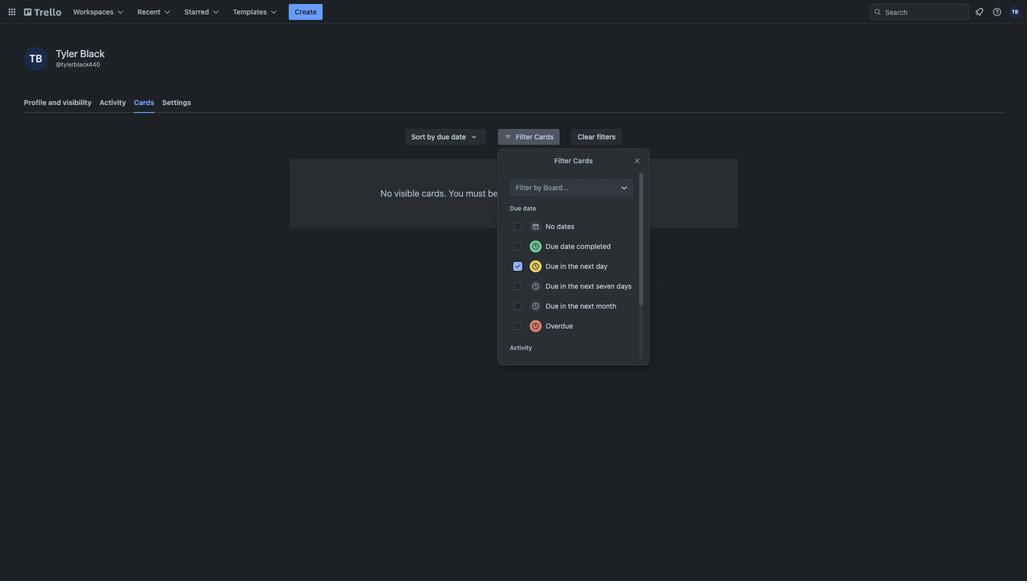 Task type: vqa. For each thing, say whether or not it's contained in the screenshot.
"cards,"
no



Task type: describe. For each thing, give the bounding box(es) containing it.
due in the next day
[[546, 262, 608, 271]]

date for due date completed
[[561, 242, 575, 251]]

primary element
[[0, 0, 1028, 24]]

2 vertical spatial cards
[[574, 156, 593, 165]]

by for filter
[[534, 183, 542, 192]]

activity link
[[100, 94, 126, 112]]

filter cards inside button
[[516, 133, 554, 141]]

cards link
[[134, 94, 154, 113]]

seven
[[596, 282, 615, 290]]

1 vertical spatial filter cards
[[555, 156, 593, 165]]

added
[[501, 188, 526, 199]]

open information menu image
[[993, 7, 1003, 17]]

cards inside button
[[535, 133, 554, 141]]

0 notifications image
[[974, 6, 986, 18]]

create
[[295, 7, 317, 16]]

create button
[[289, 4, 323, 20]]

0 horizontal spatial activity
[[100, 98, 126, 107]]

by for sort
[[427, 133, 435, 141]]

1 to from the left
[[528, 188, 536, 199]]

sort by due date button
[[406, 129, 486, 145]]

appear
[[597, 188, 625, 199]]

no for no dates
[[546, 222, 555, 231]]

templates button
[[227, 4, 283, 20]]

due in the next seven days
[[546, 282, 632, 290]]

clear filters button
[[572, 129, 622, 145]]

starred
[[185, 7, 209, 16]]

workspaces button
[[67, 4, 130, 20]]

in for due in the next seven days
[[561, 282, 567, 290]]

profile
[[24, 98, 46, 107]]

tylerblack440
[[61, 61, 100, 68]]

visibility
[[63, 98, 92, 107]]

templates
[[233, 7, 267, 16]]

days
[[617, 282, 632, 290]]

tyler
[[56, 48, 78, 59]]

due for due in the next seven days
[[546, 282, 559, 290]]

a
[[539, 188, 543, 199]]

must
[[466, 188, 486, 199]]

date for due date
[[523, 205, 537, 212]]

visible
[[395, 188, 420, 199]]

next for seven
[[581, 282, 594, 290]]

for
[[566, 188, 577, 199]]

0 vertical spatial cards
[[134, 98, 154, 107]]

due for due date
[[510, 205, 522, 212]]

2 vertical spatial filter
[[516, 183, 532, 192]]

be
[[488, 188, 499, 199]]

search image
[[874, 8, 882, 16]]

filter by board...
[[516, 183, 569, 192]]

month
[[596, 302, 617, 310]]

2 to from the left
[[586, 188, 594, 199]]



Task type: locate. For each thing, give the bounding box(es) containing it.
no
[[381, 188, 392, 199], [546, 222, 555, 231]]

1 vertical spatial date
[[523, 205, 537, 212]]

1 vertical spatial in
[[561, 282, 567, 290]]

by inside dropdown button
[[427, 133, 435, 141]]

due in the next month
[[546, 302, 617, 310]]

due down "no dates"
[[546, 242, 559, 251]]

0 vertical spatial activity
[[100, 98, 126, 107]]

due date
[[510, 205, 537, 212]]

next left day
[[581, 262, 594, 271]]

1 horizontal spatial filter cards
[[555, 156, 593, 165]]

clear
[[578, 133, 595, 141]]

date
[[452, 133, 466, 141], [523, 205, 537, 212], [561, 242, 575, 251]]

settings link
[[162, 94, 191, 112]]

1 horizontal spatial cards
[[535, 133, 554, 141]]

filter
[[516, 133, 533, 141], [555, 156, 572, 165], [516, 183, 532, 192]]

in
[[561, 262, 567, 271], [561, 282, 567, 290], [561, 302, 567, 310]]

2 vertical spatial the
[[568, 302, 579, 310]]

1 vertical spatial no
[[546, 222, 555, 231]]

1 the from the top
[[568, 262, 579, 271]]

the for seven
[[568, 282, 579, 290]]

2 horizontal spatial date
[[561, 242, 575, 251]]

next for day
[[581, 262, 594, 271]]

@
[[56, 61, 61, 68]]

due
[[510, 205, 522, 212], [546, 242, 559, 251], [546, 262, 559, 271], [546, 282, 559, 290], [546, 302, 559, 310]]

0 horizontal spatial date
[[452, 133, 466, 141]]

tyler black (tylerblack440) image left @
[[24, 47, 48, 71]]

1 vertical spatial tyler black (tylerblack440) image
[[24, 47, 48, 71]]

cards down clear
[[574, 156, 593, 165]]

clear filters
[[578, 133, 616, 141]]

1 horizontal spatial to
[[586, 188, 594, 199]]

2 the from the top
[[568, 282, 579, 290]]

1 vertical spatial by
[[534, 183, 542, 192]]

recent
[[138, 7, 161, 16]]

next left seven
[[581, 282, 594, 290]]

1 horizontal spatial date
[[523, 205, 537, 212]]

dates
[[557, 222, 575, 231]]

the up overdue
[[568, 302, 579, 310]]

the for day
[[568, 262, 579, 271]]

date right due
[[452, 133, 466, 141]]

1 vertical spatial the
[[568, 282, 579, 290]]

starred button
[[179, 4, 225, 20]]

1 horizontal spatial by
[[534, 183, 542, 192]]

filter cards
[[516, 133, 554, 141], [555, 156, 593, 165]]

2 vertical spatial next
[[581, 302, 594, 310]]

0 horizontal spatial to
[[528, 188, 536, 199]]

2 vertical spatial date
[[561, 242, 575, 251]]

filters
[[597, 133, 616, 141]]

filter inside button
[[516, 133, 533, 141]]

no left dates
[[546, 222, 555, 231]]

0 vertical spatial the
[[568, 262, 579, 271]]

2 horizontal spatial cards
[[574, 156, 593, 165]]

0 horizontal spatial no
[[381, 188, 392, 199]]

1 horizontal spatial no
[[546, 222, 555, 231]]

in for due in the next day
[[561, 262, 567, 271]]

Search field
[[882, 4, 970, 19]]

card
[[546, 188, 564, 199]]

0 vertical spatial in
[[561, 262, 567, 271]]

completed
[[577, 242, 611, 251]]

2 vertical spatial in
[[561, 302, 567, 310]]

by
[[427, 133, 435, 141], [534, 183, 542, 192]]

tyler black (tylerblack440) image
[[1010, 6, 1022, 18], [24, 47, 48, 71]]

no dates
[[546, 222, 575, 231]]

board...
[[544, 183, 569, 192]]

in up overdue
[[561, 302, 567, 310]]

date down dates
[[561, 242, 575, 251]]

0 horizontal spatial tyler black (tylerblack440) image
[[24, 47, 48, 71]]

0 vertical spatial filter
[[516, 133, 533, 141]]

next for month
[[581, 302, 594, 310]]

by left due
[[427, 133, 435, 141]]

0 vertical spatial tyler black (tylerblack440) image
[[1010, 6, 1022, 18]]

to
[[528, 188, 536, 199], [586, 188, 594, 199]]

3 the from the top
[[568, 302, 579, 310]]

1 vertical spatial filter
[[555, 156, 572, 165]]

close popover image
[[634, 157, 642, 165]]

no visible cards. you must be added to a card for it to appear here.
[[381, 188, 647, 199]]

0 vertical spatial by
[[427, 133, 435, 141]]

in down due in the next day
[[561, 282, 567, 290]]

2 next from the top
[[581, 282, 594, 290]]

2 in from the top
[[561, 282, 567, 290]]

by left card
[[534, 183, 542, 192]]

day
[[596, 262, 608, 271]]

black
[[80, 48, 105, 59]]

here.
[[627, 188, 647, 199]]

0 horizontal spatial cards
[[134, 98, 154, 107]]

tyler black @ tylerblack440
[[56, 48, 105, 68]]

1 vertical spatial cards
[[535, 133, 554, 141]]

due for due date completed
[[546, 242, 559, 251]]

date down the "no visible cards. you must be added to a card for it to appear here."
[[523, 205, 537, 212]]

to left a
[[528, 188, 536, 199]]

1 vertical spatial activity
[[510, 344, 533, 352]]

due down due date completed
[[546, 262, 559, 271]]

cards
[[134, 98, 154, 107], [535, 133, 554, 141], [574, 156, 593, 165]]

cards left clear
[[535, 133, 554, 141]]

settings
[[162, 98, 191, 107]]

filter cards button
[[498, 129, 560, 145]]

profile and visibility link
[[24, 94, 92, 112]]

1 horizontal spatial tyler black (tylerblack440) image
[[1010, 6, 1022, 18]]

next
[[581, 262, 594, 271], [581, 282, 594, 290], [581, 302, 594, 310]]

workspaces
[[73, 7, 114, 16]]

sort
[[412, 133, 426, 141]]

profile and visibility
[[24, 98, 92, 107]]

the
[[568, 262, 579, 271], [568, 282, 579, 290], [568, 302, 579, 310]]

due down the "no visible cards. you must be added to a card for it to appear here."
[[510, 205, 522, 212]]

next left the month
[[581, 302, 594, 310]]

0 vertical spatial date
[[452, 133, 466, 141]]

date inside dropdown button
[[452, 133, 466, 141]]

no for no visible cards. you must be added to a card for it to appear here.
[[381, 188, 392, 199]]

3 next from the top
[[581, 302, 594, 310]]

overdue
[[546, 322, 573, 330]]

due down due in the next day
[[546, 282, 559, 290]]

due
[[437, 133, 450, 141]]

the down due in the next day
[[568, 282, 579, 290]]

1 next from the top
[[581, 262, 594, 271]]

in for due in the next month
[[561, 302, 567, 310]]

3 in from the top
[[561, 302, 567, 310]]

0 vertical spatial filter cards
[[516, 133, 554, 141]]

tyler black (tylerblack440) image right open information menu image
[[1010, 6, 1022, 18]]

and
[[48, 98, 61, 107]]

0 horizontal spatial filter cards
[[516, 133, 554, 141]]

it
[[579, 188, 584, 199]]

activity
[[100, 98, 126, 107], [510, 344, 533, 352]]

to right it
[[586, 188, 594, 199]]

the for month
[[568, 302, 579, 310]]

back to home image
[[24, 4, 61, 20]]

cards.
[[422, 188, 447, 199]]

the down due date completed
[[568, 262, 579, 271]]

1 vertical spatial next
[[581, 282, 594, 290]]

due date completed
[[546, 242, 611, 251]]

1 in from the top
[[561, 262, 567, 271]]

0 horizontal spatial by
[[427, 133, 435, 141]]

no left 'visible'
[[381, 188, 392, 199]]

due for due in the next day
[[546, 262, 559, 271]]

0 vertical spatial next
[[581, 262, 594, 271]]

due for due in the next month
[[546, 302, 559, 310]]

due up overdue
[[546, 302, 559, 310]]

recent button
[[132, 4, 177, 20]]

in down due date completed
[[561, 262, 567, 271]]

cards right activity link
[[134, 98, 154, 107]]

1 horizontal spatial activity
[[510, 344, 533, 352]]

sort by due date
[[412, 133, 466, 141]]

you
[[449, 188, 464, 199]]

0 vertical spatial no
[[381, 188, 392, 199]]



